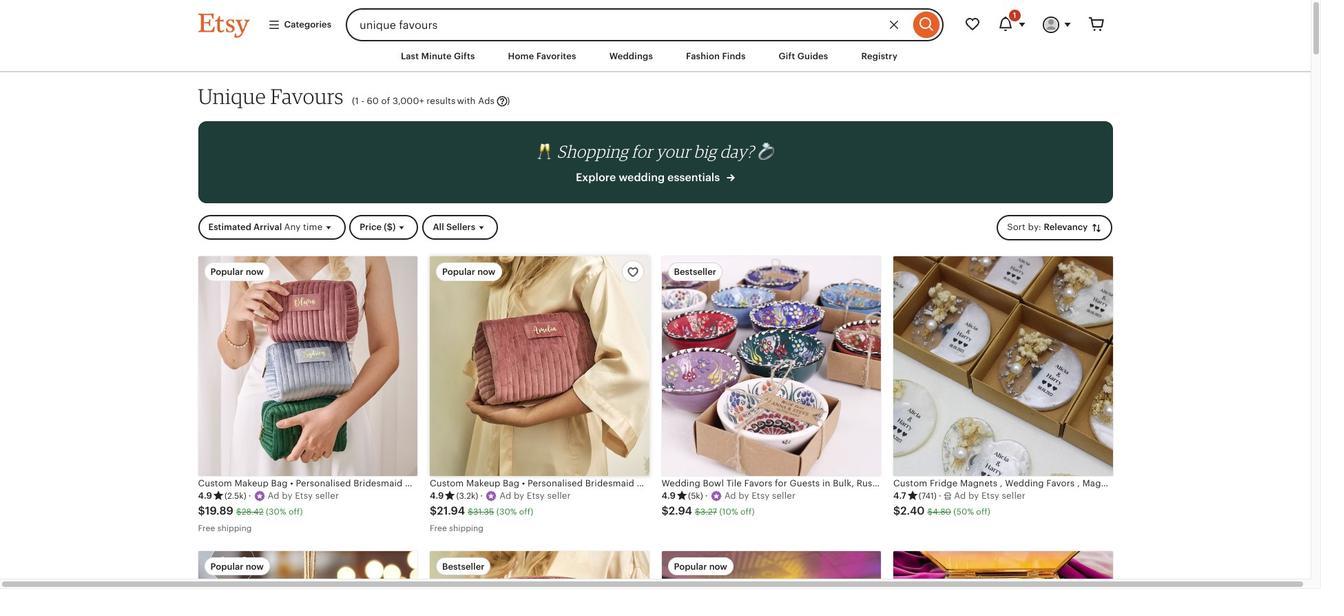 Task type: vqa. For each thing, say whether or not it's contained in the screenshot.
second Etsy from the right
yes



Task type: locate. For each thing, give the bounding box(es) containing it.
1 horizontal spatial shipping
[[449, 524, 484, 533]]

off) right 28.42
[[289, 507, 303, 517]]

d for 2.40
[[961, 491, 967, 501]]

None search field
[[346, 8, 944, 41]]

(30% right 31.35
[[497, 507, 517, 517]]

2 · from the left
[[481, 491, 483, 501]]

4 d from the left
[[961, 491, 967, 501]]

1 horizontal spatial popular now link
[[662, 551, 882, 589]]

3 off) from the left
[[741, 507, 755, 517]]

off) for 21.94
[[520, 507, 534, 517]]

etsy for 19.89
[[295, 491, 313, 501]]

d up '$ 19.89 $ 28.42 (30% off) free shipping'
[[274, 491, 280, 501]]

(741)
[[919, 491, 937, 501]]

now down all sellers dropdown button
[[478, 267, 496, 277]]

0 horizontal spatial free
[[198, 524, 215, 533]]

popular now
[[211, 267, 264, 277], [442, 267, 496, 277], [211, 561, 264, 572], [674, 561, 728, 572]]

$ down (3.2k)
[[468, 507, 473, 517]]

free down 19.89
[[198, 524, 215, 533]]

popular now down 3.27
[[674, 561, 728, 572]]

estimated
[[208, 222, 252, 232]]

0 horizontal spatial shipping
[[217, 524, 252, 533]]

2 (30% from the left
[[497, 507, 517, 517]]

etsy up '$ 19.89 $ 28.42 (30% off) free shipping'
[[295, 491, 313, 501]]

custom makeup bag • personalised bridesmaid gifts • wedding gift • travel toiletry bag • cosmetic bag • birthday gift • gift for her image for popular now
[[430, 257, 650, 476]]

now
[[246, 267, 264, 277], [478, 267, 496, 277], [246, 561, 264, 572], [710, 561, 728, 572]]

b up the $ 21.94 $ 31.35 (30% off) free shipping
[[514, 491, 520, 501]]

4 a from the left
[[955, 491, 961, 501]]

$
[[198, 505, 205, 518], [430, 505, 437, 518], [662, 505, 669, 518], [894, 505, 901, 518], [236, 507, 242, 517], [468, 507, 473, 517], [695, 507, 701, 517], [928, 507, 933, 517]]

y for 19.89
[[288, 491, 293, 501]]

🥂
[[536, 141, 554, 162]]

for
[[632, 141, 653, 162]]

bestseller link
[[430, 551, 650, 589]]

y up '$ 19.89 $ 28.42 (30% off) free shipping'
[[288, 491, 293, 501]]

categories
[[284, 19, 332, 30]]

custom neon sign | led neon light sign | aesthetic home & room decor | neon sign bar | handemade neon sign image
[[662, 551, 882, 589]]

4 off) from the left
[[977, 507, 991, 517]]

off) inside the $ 21.94 $ 31.35 (30% off) free shipping
[[520, 507, 534, 517]]

4 a d b y etsy seller from the left
[[955, 491, 1026, 501]]

2 seller from the left
[[548, 491, 571, 501]]

3 seller from the left
[[773, 491, 796, 501]]

y up the $ 2.40 $ 4.80 (50% off)
[[975, 491, 980, 501]]

4 b from the left
[[969, 491, 975, 501]]

3.27
[[701, 507, 718, 517]]

2 custom makeup bag • personalised bridesmaid gifts • wedding gift • travel toiletry bag • cosmetic bag • birthday gift • gift for her image from the top
[[430, 551, 650, 589]]

· right (741)
[[939, 491, 942, 501]]

· right (2.5k)
[[249, 491, 251, 501]]

of
[[382, 96, 390, 106]]

1 vertical spatial 1
[[355, 96, 359, 106]]

1 horizontal spatial free
[[430, 524, 447, 533]]

2 d from the left
[[506, 491, 512, 501]]

estimated arrival any time
[[208, 222, 323, 232]]

shipping down 19.89
[[217, 524, 252, 533]]

1 custom makeup bag • personalised bridesmaid gifts • wedding gift • travel toiletry bag • cosmetic bag • birthday gift • gift for her image from the top
[[430, 257, 650, 476]]

a d b y etsy seller
[[268, 491, 339, 501], [500, 491, 571, 501], [725, 491, 796, 501], [955, 491, 1026, 501]]

all sellers
[[433, 222, 476, 232]]

0 horizontal spatial 4.9
[[198, 491, 212, 501]]

2 horizontal spatial 4.9
[[662, 491, 676, 501]]

$ inside the $ 2.40 $ 4.80 (50% off)
[[928, 507, 933, 517]]

3 etsy from the left
[[752, 491, 770, 501]]

1 seller from the left
[[316, 491, 339, 501]]

1 · from the left
[[249, 491, 251, 501]]

off) right 31.35
[[520, 507, 534, 517]]

registry
[[862, 51, 898, 61]]

fashion finds link
[[676, 44, 756, 69]]

1 a from the left
[[268, 491, 274, 501]]

d up (50%
[[961, 491, 967, 501]]

now down estimated arrival any time
[[246, 267, 264, 277]]

1 horizontal spatial 1
[[1014, 11, 1017, 19]]

last minute gifts link
[[391, 44, 486, 69]]

all sellers button
[[423, 215, 498, 240]]

a d b y etsy seller for 2.94
[[725, 491, 796, 501]]

2 shipping from the left
[[449, 524, 484, 533]]

1 vertical spatial bestseller
[[442, 561, 485, 572]]

etsy up the $ 21.94 $ 31.35 (30% off) free shipping
[[527, 491, 545, 501]]

now for custom makeup bag • personalised bridesmaid gifts • wedding gift • travel toiletry bag • cosmetic bag • birthday gift • wedding favors image
[[246, 267, 264, 277]]

4.9 up '2.94'
[[662, 491, 676, 501]]

etsy
[[295, 491, 313, 501], [527, 491, 545, 501], [752, 491, 770, 501], [982, 491, 1000, 501]]

etsy up $ 2.94 $ 3.27 (10% off)
[[752, 491, 770, 501]]

popular now down '$ 19.89 $ 28.42 (30% off) free shipping'
[[211, 561, 264, 572]]

seller for 21.94
[[548, 491, 571, 501]]

weddings link
[[599, 44, 664, 69]]

none search field inside categories banner
[[346, 8, 944, 41]]

1 horizontal spatial (30%
[[497, 507, 517, 517]]

4 etsy from the left
[[982, 491, 1000, 501]]

popular now down all sellers dropdown button
[[442, 267, 496, 277]]

now for custom neon sign | led neon light sign | aesthetic home & room decor | neon sign bar | handemade neon sign image on the right bottom
[[710, 561, 728, 572]]

unique
[[198, 84, 266, 109]]

)
[[507, 96, 510, 106]]

seller
[[316, 491, 339, 501], [548, 491, 571, 501], [773, 491, 796, 501], [1003, 491, 1026, 501]]

off) right (10%
[[741, 507, 755, 517]]

1 etsy from the left
[[295, 491, 313, 501]]

d up the $ 21.94 $ 31.35 (30% off) free shipping
[[506, 491, 512, 501]]

last minute gifts
[[401, 51, 475, 61]]

off) for 2.94
[[741, 507, 755, 517]]

3 a d b y etsy seller from the left
[[725, 491, 796, 501]]

1 a d b y etsy seller from the left
[[268, 491, 339, 501]]

b up (50%
[[969, 491, 975, 501]]

y up $ 2.94 $ 3.27 (10% off)
[[745, 491, 750, 501]]

fashion
[[686, 51, 720, 61]]

a d b y etsy seller up the $ 21.94 $ 31.35 (30% off) free shipping
[[500, 491, 571, 501]]

a d b y etsy seller up (10%
[[725, 491, 796, 501]]

(30% inside '$ 19.89 $ 28.42 (30% off) free shipping'
[[266, 507, 287, 517]]

popular for custom neon sign | led neon light sign | aesthetic home & room decor | neon sign bar | handemade neon sign image on the right bottom
[[674, 561, 707, 572]]

free inside '$ 19.89 $ 28.42 (30% off) free shipping'
[[198, 524, 215, 533]]

a
[[268, 491, 274, 501], [500, 491, 506, 501], [725, 491, 731, 501], [955, 491, 961, 501]]

b up $ 2.94 $ 3.27 (10% off)
[[739, 491, 745, 501]]

1 4.9 from the left
[[198, 491, 212, 501]]

favorites
[[537, 51, 577, 61]]

b up '$ 19.89 $ 28.42 (30% off) free shipping'
[[282, 491, 288, 501]]

(50%
[[954, 507, 975, 517]]

y
[[288, 491, 293, 501], [520, 491, 525, 501], [745, 491, 750, 501], [975, 491, 980, 501]]

·
[[249, 491, 251, 501], [481, 491, 483, 501], [706, 491, 708, 501], [939, 491, 942, 501]]

d up (10%
[[731, 491, 737, 501]]

· right (5k)
[[706, 491, 708, 501]]

off) inside '$ 19.89 $ 28.42 (30% off) free shipping'
[[289, 507, 303, 517]]

1 shipping from the left
[[217, 524, 252, 533]]

(
[[352, 96, 355, 106]]

· for 21.94
[[481, 491, 483, 501]]

0 horizontal spatial popular now link
[[198, 551, 418, 589]]

$ down (741)
[[928, 507, 933, 517]]

a d b y etsy seller up (50%
[[955, 491, 1026, 501]]

popular down all sellers dropdown button
[[442, 267, 476, 277]]

4 y from the left
[[975, 491, 980, 501]]

1 (30% from the left
[[266, 507, 287, 517]]

off) inside $ 2.94 $ 3.27 (10% off)
[[741, 507, 755, 517]]

4.9 for 21.94
[[430, 491, 444, 501]]

$ left 28.42
[[198, 505, 205, 518]]

bestseller
[[674, 267, 717, 277], [442, 561, 485, 572]]

3 a from the left
[[725, 491, 731, 501]]

4 seller from the left
[[1003, 491, 1026, 501]]

$ left 3.27
[[662, 505, 669, 518]]

free
[[198, 524, 215, 533], [430, 524, 447, 533]]

etsy for 2.40
[[982, 491, 1000, 501]]

a up (50%
[[955, 491, 961, 501]]

2 off) from the left
[[520, 507, 534, 517]]

popular now link
[[198, 551, 418, 589], [662, 551, 882, 589]]

a for 21.94
[[500, 491, 506, 501]]

menu bar
[[173, 41, 1138, 72]]

0 vertical spatial bestseller
[[674, 267, 717, 277]]

b
[[282, 491, 288, 501], [514, 491, 520, 501], [739, 491, 745, 501], [969, 491, 975, 501]]

custom fridge magnets , wedding favors , magnet set , engagement gift , wedding guest gifts , flower magnet favor for guest ,baby shower image
[[894, 257, 1113, 476]]

2 a d b y etsy seller from the left
[[500, 491, 571, 501]]

popular
[[211, 267, 244, 277], [442, 267, 476, 277], [211, 561, 244, 572], [674, 561, 707, 572]]

weddings
[[610, 51, 653, 61]]

a d b y etsy seller for 2.40
[[955, 491, 1026, 501]]

· right (3.2k)
[[481, 491, 483, 501]]

2 etsy from the left
[[527, 491, 545, 501]]

y up the $ 21.94 $ 31.35 (30% off) free shipping
[[520, 491, 525, 501]]

1 vertical spatial custom makeup bag • personalised bridesmaid gifts • wedding gift • travel toiletry bag • cosmetic bag • birthday gift • gift for her image
[[430, 551, 650, 589]]

all
[[433, 222, 444, 232]]

shipping
[[217, 524, 252, 533], [449, 524, 484, 533]]

2 4.9 from the left
[[430, 491, 444, 501]]

gifts
[[454, 51, 475, 61]]

3 4.9 from the left
[[662, 491, 676, 501]]

popular down '$ 19.89 $ 28.42 (30% off) free shipping'
[[211, 561, 244, 572]]

1 d from the left
[[274, 491, 280, 501]]

y for 21.94
[[520, 491, 525, 501]]

1 y from the left
[[288, 491, 293, 501]]

1 horizontal spatial 4.9
[[430, 491, 444, 501]]

60
[[367, 96, 379, 106]]

now down '$ 19.89 $ 28.42 (30% off) free shipping'
[[246, 561, 264, 572]]

a for 19.89
[[268, 491, 274, 501]]

1
[[1014, 11, 1017, 19], [355, 96, 359, 106]]

4.9 for 19.89
[[198, 491, 212, 501]]

explore wedding essentials
[[576, 171, 723, 184]]

shipping down 21.94
[[449, 524, 484, 533]]

a d b y etsy seller for 21.94
[[500, 491, 571, 501]]

1 horizontal spatial bestseller
[[674, 267, 717, 277]]

off) inside the $ 2.40 $ 4.80 (50% off)
[[977, 507, 991, 517]]

off) right (50%
[[977, 507, 991, 517]]

custom makeup bag • personalised bridesmaid gifts • wedding gift • travel toiletry bag • cosmetic bag • birthday gift • gift for her image
[[430, 257, 650, 476], [430, 551, 650, 589]]

a up (10%
[[725, 491, 731, 501]]

relevancy
[[1044, 222, 1089, 232]]

popular now for custom neon sign | led neon light sign | aesthetic home & room decor | neon sign bar | handemade neon sign image on the right bottom
[[674, 561, 728, 572]]

categories button
[[257, 12, 342, 37]]

popular now for 'engagement christmas ornament - personalized first christmas keepsake - engaged christmas gift 2023' image
[[211, 561, 264, 572]]

shipping inside the $ 21.94 $ 31.35 (30% off) free shipping
[[449, 524, 484, 533]]

a up '$ 19.89 $ 28.42 (30% off) free shipping'
[[268, 491, 274, 501]]

31.35
[[473, 507, 494, 517]]

3 b from the left
[[739, 491, 745, 501]]

· for 2.94
[[706, 491, 708, 501]]

3 y from the left
[[745, 491, 750, 501]]

2 a from the left
[[500, 491, 506, 501]]

1 b from the left
[[282, 491, 288, 501]]

$ down (5k)
[[695, 507, 701, 517]]

4.9 up 19.89
[[198, 491, 212, 501]]

0 vertical spatial custom makeup bag • personalised bridesmaid gifts • wedding gift • travel toiletry bag • cosmetic bag • birthday gift • gift for her image
[[430, 257, 650, 476]]

b for 19.89
[[282, 491, 288, 501]]

0 horizontal spatial 1
[[355, 96, 359, 106]]

2 popular now link from the left
[[662, 551, 882, 589]]

($)
[[384, 222, 396, 232]]

home
[[508, 51, 534, 61]]

free down 21.94
[[430, 524, 447, 533]]

4.9 up 21.94
[[430, 491, 444, 501]]

0 horizontal spatial (30%
[[266, 507, 287, 517]]

1 inside dropdown button
[[1014, 11, 1017, 19]]

(30% right 28.42
[[266, 507, 287, 517]]

a d b y etsy seller up '$ 19.89 $ 28.42 (30% off) free shipping'
[[268, 491, 339, 501]]

etsy up the $ 2.40 $ 4.80 (50% off)
[[982, 491, 1000, 501]]

off)
[[289, 507, 303, 517], [520, 507, 534, 517], [741, 507, 755, 517], [977, 507, 991, 517]]

popular for custom makeup bag • personalised bridesmaid gifts • wedding gift • travel toiletry bag • cosmetic bag • birthday gift • wedding favors image
[[211, 267, 244, 277]]

2 y from the left
[[520, 491, 525, 501]]

· for 2.40
[[939, 491, 942, 501]]

3 · from the left
[[706, 491, 708, 501]]

2 b from the left
[[514, 491, 520, 501]]

(30%
[[266, 507, 287, 517], [497, 507, 517, 517]]

shipping inside '$ 19.89 $ 28.42 (30% off) free shipping'
[[217, 524, 252, 533]]

now down 3.27
[[710, 561, 728, 572]]

popular down '2.94'
[[674, 561, 707, 572]]

3 d from the left
[[731, 491, 737, 501]]

a up the $ 21.94 $ 31.35 (30% off) free shipping
[[500, 491, 506, 501]]

(30% for 19.89
[[266, 507, 287, 517]]

1 free from the left
[[198, 524, 215, 533]]

last
[[401, 51, 419, 61]]

essentials
[[668, 171, 720, 184]]

0 vertical spatial 1
[[1014, 11, 1017, 19]]

unique favours
[[198, 84, 344, 109]]

a for 2.40
[[955, 491, 961, 501]]

4.9
[[198, 491, 212, 501], [430, 491, 444, 501], [662, 491, 676, 501]]

popular now down estimated
[[211, 267, 264, 277]]

50 personalized wedding chocolate favors for guest, mini chocolate favors, gold or silver foil milk chocolate, wedding table decor image
[[894, 551, 1113, 589]]

sort
[[1008, 222, 1026, 232]]

free inside the $ 21.94 $ 31.35 (30% off) free shipping
[[430, 524, 447, 533]]

d for 2.94
[[731, 491, 737, 501]]

popular down estimated
[[211, 267, 244, 277]]

1 off) from the left
[[289, 507, 303, 517]]

free for 19.89
[[198, 524, 215, 533]]

shipping for 19.89
[[217, 524, 252, 533]]

now for 'engagement christmas ornament - personalized first christmas keepsake - engaged christmas gift 2023' image
[[246, 561, 264, 572]]

(30% inside the $ 21.94 $ 31.35 (30% off) free shipping
[[497, 507, 517, 517]]

4 · from the left
[[939, 491, 942, 501]]

shipping for 21.94
[[449, 524, 484, 533]]

2 free from the left
[[430, 524, 447, 533]]

21.94
[[437, 505, 465, 518]]



Task type: describe. For each thing, give the bounding box(es) containing it.
with
[[457, 96, 476, 106]]

price
[[360, 222, 382, 232]]

results
[[427, 96, 456, 106]]

(5k)
[[689, 491, 703, 501]]

custom makeup bag • personalised bridesmaid gifts • wedding gift • travel toiletry bag • cosmetic bag • birthday gift • gift for her image for bestseller
[[430, 551, 650, 589]]

seller for 19.89
[[316, 491, 339, 501]]

$ 21.94 $ 31.35 (30% off) free shipping
[[430, 505, 534, 533]]

etsy for 21.94
[[527, 491, 545, 501]]

$ down (2.5k)
[[236, 507, 242, 517]]

price ($)
[[360, 222, 396, 232]]

d for 19.89
[[274, 491, 280, 501]]

1 button
[[989, 8, 1035, 41]]

3,000+
[[393, 96, 424, 106]]

free for 21.94
[[430, 524, 447, 533]]

gift
[[779, 51, 796, 61]]

wedding bowl tile favors for guests in bulk, rustic personalized wedding gift favors, candy boxes for favor, turkey tile, bohemian favor image
[[662, 257, 882, 476]]

finds
[[723, 51, 746, 61]]

etsy for 2.94
[[752, 491, 770, 501]]

seller for 2.94
[[773, 491, 796, 501]]

ads
[[478, 96, 495, 106]]

price ($) button
[[350, 215, 419, 240]]

any
[[284, 222, 301, 232]]

28.42
[[242, 507, 264, 517]]

4.7
[[894, 491, 907, 501]]

0 horizontal spatial bestseller
[[442, 561, 485, 572]]

favours
[[271, 84, 344, 109]]

$ 2.94 $ 3.27 (10% off)
[[662, 505, 755, 518]]

gift guides
[[779, 51, 829, 61]]

$ 2.40 $ 4.80 (50% off)
[[894, 505, 991, 518]]

with ads
[[457, 96, 495, 106]]

off) for 19.89
[[289, 507, 303, 517]]

2.40
[[901, 505, 925, 518]]

guides
[[798, 51, 829, 61]]

🥂 shopping for your big day? 💍
[[536, 141, 775, 162]]

shopping
[[557, 141, 629, 162]]

day?
[[720, 141, 754, 162]]

( 1 - 60 of 3,000+ results
[[352, 96, 456, 106]]

arrival
[[254, 222, 282, 232]]

a d b y etsy seller for 19.89
[[268, 491, 339, 501]]

sort by: relevancy image
[[1091, 222, 1103, 234]]

by:
[[1029, 222, 1042, 232]]

$ inside $ 2.94 $ 3.27 (10% off)
[[695, 507, 701, 517]]

$ left 31.35
[[430, 505, 437, 518]]

2.94
[[669, 505, 693, 518]]

menu bar containing last minute gifts
[[173, 41, 1138, 72]]

time
[[303, 222, 323, 232]]

custom makeup bag • personalised bridesmaid gifts • wedding gift • travel toiletry bag • cosmetic bag • birthday gift • wedding favors image
[[198, 257, 418, 476]]

off) for 2.40
[[977, 507, 991, 517]]

your
[[656, 141, 691, 162]]

(3.2k)
[[457, 491, 479, 501]]

sellers
[[447, 222, 476, 232]]

engagement christmas ornament - personalized first christmas keepsake - engaged christmas gift 2023 image
[[198, 551, 418, 589]]

explore
[[576, 171, 616, 184]]

popular for 'engagement christmas ornament - personalized first christmas keepsake - engaged christmas gift 2023' image
[[211, 561, 244, 572]]

y for 2.94
[[745, 491, 750, 501]]

y for 2.40
[[975, 491, 980, 501]]

fashion finds
[[686, 51, 746, 61]]

b for 21.94
[[514, 491, 520, 501]]

a for 2.94
[[725, 491, 731, 501]]

$ 19.89 $ 28.42 (30% off) free shipping
[[198, 505, 303, 533]]

minute
[[421, 51, 452, 61]]

seller for 2.40
[[1003, 491, 1026, 501]]

home favorites link
[[498, 44, 587, 69]]

-
[[361, 96, 365, 106]]

categories banner
[[173, 0, 1138, 41]]

(2.5k)
[[225, 491, 246, 501]]

1 popular now link from the left
[[198, 551, 418, 589]]

(30% for 21.94
[[497, 507, 517, 517]]

19.89
[[205, 505, 234, 518]]

wedding
[[619, 171, 665, 184]]

popular for popular now custom makeup bag • personalised bridesmaid gifts • wedding gift • travel toiletry bag • cosmetic bag • birthday gift • gift for her image
[[442, 267, 476, 277]]

b for 2.94
[[739, 491, 745, 501]]

(10%
[[720, 507, 739, 517]]

home favorites
[[508, 51, 577, 61]]

popular now for custom makeup bag • personalised bridesmaid gifts • wedding gift • travel toiletry bag • cosmetic bag • birthday gift • wedding favors image
[[211, 267, 264, 277]]

big
[[694, 141, 717, 162]]

gift guides link
[[769, 44, 839, 69]]

d for 21.94
[[506, 491, 512, 501]]

b for 2.40
[[969, 491, 975, 501]]

💍
[[758, 141, 775, 162]]

registry link
[[852, 44, 908, 69]]

· for 19.89
[[249, 491, 251, 501]]

Search for anything text field
[[346, 8, 910, 41]]

sort by: relevancy
[[1008, 222, 1091, 232]]

$ down 4.7
[[894, 505, 901, 518]]

4.80
[[933, 507, 952, 517]]



